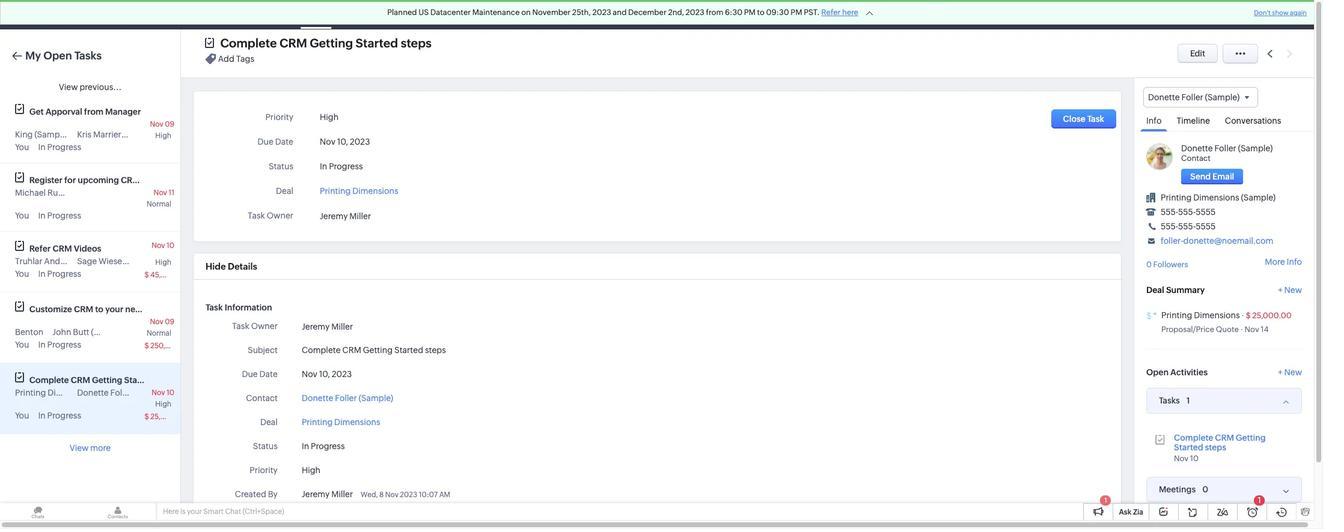Task type: locate. For each thing, give the bounding box(es) containing it.
in progress for get apporval from manager
[[38, 143, 81, 152]]

refer crm videos
[[29, 244, 101, 254]]

1 horizontal spatial 10,
[[337, 137, 348, 147]]

1 horizontal spatial truhlar
[[62, 257, 89, 266]]

in for complete crm getting started steps
[[38, 411, 46, 421]]

task left information
[[206, 303, 223, 313]]

0 vertical spatial complete crm getting started steps nov 10
[[29, 376, 177, 398]]

products
[[545, 10, 580, 20]]

ask zia
[[1120, 509, 1144, 517]]

1 vertical spatial 8
[[379, 516, 384, 524]]

2 vertical spatial 10
[[1191, 454, 1199, 464]]

pm right 6:30
[[745, 8, 756, 17]]

don't
[[1255, 9, 1272, 16]]

michael
[[15, 188, 46, 198]]

2 by from the top
[[268, 514, 278, 524]]

king (sample)
[[15, 130, 69, 140]]

smart
[[204, 508, 224, 517]]

1 vertical spatial to
[[95, 305, 103, 315]]

hide
[[206, 262, 226, 272]]

in for register for upcoming crm webinars
[[38, 211, 46, 221]]

pm
[[745, 8, 756, 17], [791, 8, 803, 17]]

2 + from the top
[[1279, 368, 1283, 378]]

john butt (sample)
[[52, 328, 126, 337]]

info right more
[[1288, 258, 1303, 267]]

25,000.00 inside printing dimensions · $ 25,000.00 proposal/price quote · nov 14
[[1253, 311, 1292, 320]]

complete
[[220, 36, 277, 50], [302, 346, 341, 355], [29, 376, 69, 386], [1175, 433, 1214, 443]]

1 10:07 from the top
[[419, 491, 438, 500]]

0 vertical spatial 5555
[[1197, 208, 1216, 217]]

donette
[[1149, 93, 1181, 102], [1182, 144, 1214, 154], [77, 389, 109, 398], [302, 394, 334, 404]]

1 wed, 8 nov 2023 10:07 am from the top
[[361, 491, 451, 500]]

3 you from the top
[[15, 269, 29, 279]]

signals image
[[1164, 0, 1187, 29]]

0 vertical spatial nov 10, 2023
[[320, 137, 370, 147]]

1 555-555-5555 from the top
[[1162, 208, 1216, 217]]

in progress for refer crm videos
[[38, 269, 81, 279]]

1 vertical spatial view
[[70, 444, 89, 454]]

09
[[165, 120, 174, 129], [165, 318, 174, 327]]

your right is
[[187, 508, 202, 517]]

1 vertical spatial + new
[[1279, 368, 1303, 378]]

truhlar down refer crm videos
[[62, 257, 89, 266]]

1 vertical spatial 555-555-5555
[[1162, 222, 1216, 232]]

1 vertical spatial 25,000.00
[[150, 413, 187, 422]]

wed, 8 nov 2023 10:07 am for modified by
[[361, 516, 451, 524]]

in progress
[[38, 143, 81, 152], [320, 162, 363, 171], [38, 211, 81, 221], [38, 269, 81, 279], [38, 340, 81, 350], [38, 411, 81, 421], [302, 442, 345, 452]]

1 vertical spatial task owner
[[232, 322, 278, 331]]

info inside "link"
[[1147, 116, 1162, 126]]

chat
[[225, 508, 241, 517]]

1 vertical spatial 10,
[[319, 370, 330, 380]]

(ctrl+space)
[[243, 508, 284, 517]]

is
[[180, 508, 186, 517]]

john
[[52, 328, 71, 337]]

8
[[379, 491, 384, 500], [379, 516, 384, 524]]

0 horizontal spatial complete crm getting started steps nov 10
[[29, 376, 177, 398]]

25,000.00
[[1253, 311, 1292, 320], [150, 413, 187, 422]]

in for customize crm to your needs
[[38, 340, 46, 350]]

1 vertical spatial from
[[84, 107, 103, 117]]

progress for customize crm to your needs
[[47, 340, 81, 350]]

0 vertical spatial printing dimensions
[[320, 186, 399, 196]]

1 horizontal spatial donette foller (sample)
[[302, 394, 394, 404]]

1 vertical spatial wed, 8 nov 2023 10:07 am
[[361, 516, 451, 524]]

0 vertical spatial am
[[440, 491, 451, 500]]

info left timeline
[[1147, 116, 1162, 126]]

10 down complete crm getting started steps link
[[1191, 454, 1199, 464]]

1 vertical spatial new
[[1285, 368, 1303, 378]]

sales orders link
[[638, 0, 706, 29]]

complete crm getting started steps nov 10 down john butt (sample)
[[29, 376, 177, 398]]

to
[[758, 8, 765, 17], [95, 305, 103, 315]]

1 + new from the top
[[1279, 286, 1303, 295]]

needs
[[125, 305, 150, 315]]

0 vertical spatial your
[[105, 305, 123, 315]]

normal up $ 250,000.00
[[147, 330, 171, 338]]

1 vertical spatial open
[[1147, 368, 1169, 378]]

complete right the subject
[[302, 346, 341, 355]]

view for view previous...
[[59, 82, 78, 92]]

butt
[[73, 328, 89, 337]]

2 wed, 8 nov 2023 10:07 am from the top
[[361, 516, 451, 524]]

open right my
[[43, 49, 72, 62]]

0 vertical spatial wed, 8 nov 2023 10:07 am
[[361, 491, 451, 500]]

555-
[[1162, 208, 1179, 217], [1179, 208, 1197, 217], [1162, 222, 1179, 232], [1179, 222, 1197, 232]]

sage wieser (sample)
[[77, 257, 162, 266]]

1 vertical spatial complete crm getting started steps
[[302, 346, 446, 355]]

0 right meetings
[[1203, 485, 1209, 495]]

0 vertical spatial 555-555-5555
[[1162, 208, 1216, 217]]

printing dimensions link
[[320, 183, 399, 196], [1162, 311, 1241, 320], [302, 417, 380, 429]]

from inside "get apporval from manager nov 09"
[[84, 107, 103, 117]]

deal
[[276, 186, 294, 196], [1147, 286, 1165, 295], [260, 418, 278, 428]]

foller inside donette foller (sample) contact
[[1215, 144, 1237, 154]]

1 09 from the top
[[165, 120, 174, 129]]

services
[[913, 10, 947, 20]]

normal down 11
[[147, 200, 171, 209]]

1 vertical spatial donette foller (sample) link
[[302, 393, 394, 405]]

am for created by
[[440, 491, 451, 500]]

salesinbox
[[851, 10, 894, 20]]

1 horizontal spatial orders
[[753, 10, 780, 20]]

show
[[1273, 9, 1289, 16]]

orders for purchase orders
[[753, 10, 780, 20]]

(sample) inside michael ruta (sample) normal
[[67, 188, 102, 198]]

by up (ctrl+space)
[[268, 490, 278, 500]]

(sample)
[[1206, 93, 1241, 102], [34, 130, 69, 140], [123, 130, 158, 140], [1239, 144, 1274, 154], [67, 188, 102, 198], [1242, 193, 1277, 203], [127, 257, 162, 266], [91, 328, 126, 337], [134, 389, 169, 398], [359, 394, 394, 404]]

printing dimensions for printing dimensions link to the top
[[320, 186, 399, 196]]

1 vertical spatial 09
[[165, 318, 174, 327]]

due date
[[258, 137, 294, 147], [242, 370, 278, 380]]

by
[[268, 490, 278, 500], [268, 514, 278, 524]]

0 vertical spatial due
[[258, 137, 274, 147]]

0 vertical spatial date
[[275, 137, 294, 147]]

0 vertical spatial 0
[[1147, 261, 1152, 270]]

45,000.00
[[150, 271, 187, 280]]

1 vertical spatial complete crm getting started steps nov 10
[[1175, 433, 1267, 464]]

nov inside register for upcoming crm webinars nov 11
[[154, 189, 167, 197]]

10
[[167, 242, 174, 250], [167, 389, 174, 398], [1191, 454, 1199, 464]]

2 you from the top
[[15, 211, 29, 221]]

more info
[[1266, 258, 1303, 267]]

10 up 45,000.00 on the left bottom
[[167, 242, 174, 250]]

Donette Foller (Sample) field
[[1144, 87, 1259, 108]]

0 vertical spatial 8
[[379, 491, 384, 500]]

you
[[15, 143, 29, 152], [15, 211, 29, 221], [15, 269, 29, 279], [15, 340, 29, 350], [15, 411, 29, 421]]

0 vertical spatial from
[[706, 8, 724, 17]]

09 up "250,000.00"
[[165, 318, 174, 327]]

donette foller (sample)
[[1149, 93, 1241, 102], [77, 389, 169, 398], [302, 394, 394, 404]]

1 normal from the top
[[147, 200, 171, 209]]

view up apporval
[[59, 82, 78, 92]]

to left 09:30 at the right top of the page
[[758, 8, 765, 17]]

printing inside printing dimensions · $ 25,000.00 proposal/price quote · nov 14
[[1162, 311, 1193, 320]]

1 vertical spatial refer
[[29, 244, 51, 254]]

you for complete
[[15, 411, 29, 421]]

4 you from the top
[[15, 340, 29, 350]]

info link
[[1141, 108, 1168, 132]]

next record image
[[1288, 50, 1296, 57]]

0 horizontal spatial tasks
[[74, 49, 102, 62]]

owner
[[267, 211, 294, 221], [251, 322, 278, 331]]

1 horizontal spatial donette foller (sample) link
[[1182, 144, 1274, 154]]

complete up meetings
[[1175, 433, 1214, 443]]

0 vertical spatial 10:07
[[419, 491, 438, 500]]

contact down timeline
[[1182, 154, 1211, 163]]

1 horizontal spatial pm
[[791, 8, 803, 17]]

in progress for customize crm to your needs
[[38, 340, 81, 350]]

printing dimensions for bottommost printing dimensions link
[[302, 418, 380, 428]]

1 8 from the top
[[379, 491, 384, 500]]

open left activities
[[1147, 368, 1169, 378]]

wed,
[[361, 491, 378, 500], [361, 516, 378, 524]]

$ 45,000.00
[[144, 271, 187, 280]]

0 vertical spatial view
[[59, 82, 78, 92]]

your inside customize crm to your needs nov 09
[[105, 305, 123, 315]]

1 vertical spatial normal
[[147, 330, 171, 338]]

progress
[[47, 143, 81, 152], [329, 162, 363, 171], [47, 211, 81, 221], [47, 269, 81, 279], [47, 340, 81, 350], [47, 411, 81, 421], [311, 442, 345, 452]]

0 horizontal spatial 0
[[1147, 261, 1152, 270]]

(sample) inside donette foller (sample) contact
[[1239, 144, 1274, 154]]

0 vertical spatial by
[[268, 490, 278, 500]]

1 vertical spatial nov 10, 2023
[[302, 370, 352, 380]]

purchase orders link
[[706, 0, 790, 29]]

donette inside field
[[1149, 93, 1181, 102]]

followers
[[1154, 261, 1189, 270]]

2 8 from the top
[[379, 516, 384, 524]]

1
[[1187, 396, 1191, 406], [1258, 496, 1262, 506], [1105, 497, 1108, 505]]

2 10:07 from the top
[[419, 516, 438, 524]]

1 vertical spatial contact
[[246, 394, 278, 404]]

king
[[15, 130, 33, 140]]

1 vertical spatial due
[[242, 370, 258, 380]]

0 vertical spatial 10,
[[337, 137, 348, 147]]

$ 250,000.00
[[144, 342, 191, 351]]

2 orders from the left
[[753, 10, 780, 20]]

orders inside 'link'
[[670, 10, 696, 20]]

truhlar left 'and'
[[15, 257, 42, 266]]

in progress for complete crm getting started steps
[[38, 411, 81, 421]]

1 horizontal spatial 25,000.00
[[1253, 311, 1292, 320]]

8 for modified by
[[379, 516, 384, 524]]

progress for refer crm videos
[[47, 269, 81, 279]]

0 vertical spatial wed,
[[361, 491, 378, 500]]

tasks up view previous...
[[74, 49, 102, 62]]

by for modified by
[[268, 514, 278, 524]]

1 am from the top
[[440, 491, 451, 500]]

10,
[[337, 137, 348, 147], [319, 370, 330, 380]]

by for created by
[[268, 490, 278, 500]]

orders right sales
[[670, 10, 696, 20]]

0 vertical spatial status
[[269, 162, 294, 171]]

None button
[[1182, 169, 1244, 185]]

2 horizontal spatial donette foller (sample)
[[1149, 93, 1241, 102]]

5 you from the top
[[15, 411, 29, 421]]

enterprise-
[[1038, 5, 1077, 14]]

am for modified by
[[440, 516, 451, 524]]

1 horizontal spatial from
[[706, 8, 724, 17]]

0 horizontal spatial contact
[[246, 394, 278, 404]]

0 horizontal spatial 25,000.00
[[150, 413, 187, 422]]

1 wed, from the top
[[361, 491, 378, 500]]

0 vertical spatial 09
[[165, 120, 174, 129]]

0 horizontal spatial from
[[84, 107, 103, 117]]

from left 6:30
[[706, 8, 724, 17]]

task owner
[[248, 211, 294, 221], [232, 322, 278, 331]]

5555 up foller-donette@noemail.com
[[1197, 222, 1216, 232]]

1 vertical spatial am
[[440, 516, 451, 524]]

2 09 from the top
[[165, 318, 174, 327]]

0 vertical spatial 25,000.00
[[1253, 311, 1292, 320]]

complete crm getting started steps nov 10
[[29, 376, 177, 398], [1175, 433, 1267, 464]]

donette@noemail.com
[[1184, 237, 1274, 246]]

in
[[38, 143, 46, 152], [320, 162, 327, 171], [38, 211, 46, 221], [38, 269, 46, 279], [38, 340, 46, 350], [38, 411, 46, 421], [302, 442, 309, 452]]

jeremy
[[320, 212, 348, 222], [302, 322, 330, 332], [302, 490, 330, 500], [302, 514, 330, 524]]

nov 10, 2023
[[320, 137, 370, 147], [302, 370, 352, 380]]

555-555-5555
[[1162, 208, 1216, 217], [1162, 222, 1216, 232]]

sales orders
[[647, 10, 696, 20]]

task owner down information
[[232, 322, 278, 331]]

09 up webinars
[[165, 120, 174, 129]]

contact inside donette foller (sample) contact
[[1182, 154, 1211, 163]]

wed, 8 nov 2023 10:07 am for created by
[[361, 491, 451, 500]]

chats image
[[0, 504, 76, 522]]

from up kris
[[84, 107, 103, 117]]

your left needs
[[105, 305, 123, 315]]

view for view more
[[70, 444, 89, 454]]

1 horizontal spatial refer
[[822, 8, 841, 17]]

1 truhlar from the left
[[15, 257, 42, 266]]

0 horizontal spatial your
[[105, 305, 123, 315]]

invoices
[[800, 10, 832, 20]]

to up john butt (sample)
[[95, 305, 103, 315]]

printing dimensions (sample) link
[[1162, 193, 1277, 203]]

to inside customize crm to your needs nov 09
[[95, 305, 103, 315]]

new
[[1285, 286, 1303, 295], [1285, 368, 1303, 378]]

1 horizontal spatial 0
[[1203, 485, 1209, 495]]

orders right 6:30
[[753, 10, 780, 20]]

2 wed, from the top
[[361, 516, 378, 524]]

add tags
[[218, 54, 254, 64]]

tasks
[[74, 49, 102, 62], [1160, 396, 1181, 406]]

reports
[[440, 10, 471, 20]]

2 new from the top
[[1285, 368, 1303, 378]]

by right modified
[[268, 514, 278, 524]]

complete crm getting started steps nov 10 up meetings
[[1175, 433, 1267, 464]]

0 left followers
[[1147, 261, 1152, 270]]

0 horizontal spatial pm
[[745, 8, 756, 17]]

0 horizontal spatial to
[[95, 305, 103, 315]]

1 vertical spatial +
[[1279, 368, 1283, 378]]

1 vertical spatial 5555
[[1197, 222, 1216, 232]]

$ for customize crm to your needs
[[144, 342, 149, 351]]

0 vertical spatial owner
[[267, 211, 294, 221]]

0 horizontal spatial refer
[[29, 244, 51, 254]]

refer right 'pst.'
[[822, 8, 841, 17]]

contacts image
[[80, 504, 156, 522]]

salesinbox link
[[842, 0, 904, 29]]

tasks down open activities
[[1160, 396, 1181, 406]]

0 horizontal spatial info
[[1147, 116, 1162, 126]]

2 normal from the top
[[147, 330, 171, 338]]

created by
[[235, 490, 278, 500]]

1 vertical spatial 0
[[1203, 485, 1209, 495]]

2 am from the top
[[440, 516, 451, 524]]

foller inside field
[[1182, 93, 1204, 102]]

1 by from the top
[[268, 490, 278, 500]]

0 horizontal spatial donette foller (sample)
[[77, 389, 169, 398]]

started
[[356, 36, 398, 50], [395, 346, 424, 355], [124, 376, 154, 386], [1175, 443, 1204, 453]]

task owner up details
[[248, 211, 294, 221]]

$ 25,000.00
[[144, 413, 187, 422]]

0 vertical spatial normal
[[147, 200, 171, 209]]

sales
[[647, 10, 668, 20]]

1 + from the top
[[1279, 286, 1283, 295]]

0 vertical spatial refer
[[822, 8, 841, 17]]

previous record image
[[1268, 50, 1273, 57]]

1 you from the top
[[15, 143, 29, 152]]

10 up $ 25,000.00
[[167, 389, 174, 398]]

2 vertical spatial printing dimensions
[[302, 418, 380, 428]]

contact down the subject
[[246, 394, 278, 404]]

1 horizontal spatial 1
[[1187, 396, 1191, 406]]

1 new from the top
[[1285, 286, 1303, 295]]

1 vertical spatial 10:07
[[419, 516, 438, 524]]

0 vertical spatial contact
[[1182, 154, 1211, 163]]

priority
[[266, 112, 294, 122], [250, 466, 278, 476]]

5555 down printing dimensions (sample) link
[[1197, 208, 1216, 217]]

0 horizontal spatial orders
[[670, 10, 696, 20]]

steps
[[401, 36, 432, 50], [425, 346, 446, 355], [156, 376, 177, 386], [1206, 443, 1227, 453]]

pm left 'pst.'
[[791, 8, 803, 17]]

0 vertical spatial task owner
[[248, 211, 294, 221]]

and
[[613, 8, 627, 17]]

foller
[[1182, 93, 1204, 102], [1215, 144, 1237, 154], [110, 389, 132, 398], [335, 394, 357, 404]]

1 horizontal spatial info
[[1288, 258, 1303, 267]]

+
[[1279, 286, 1283, 295], [1279, 368, 1283, 378]]

open
[[43, 49, 72, 62], [1147, 368, 1169, 378]]

0 for 0
[[1203, 485, 1209, 495]]

0 horizontal spatial 10,
[[319, 370, 330, 380]]

refer up 'and'
[[29, 244, 51, 254]]

1 vertical spatial by
[[268, 514, 278, 524]]

1 orders from the left
[[670, 10, 696, 20]]

view left more
[[70, 444, 89, 454]]



Task type: describe. For each thing, give the bounding box(es) containing it.
planned
[[388, 8, 417, 17]]

printing dimensions · $ 25,000.00 proposal/price quote · nov 14
[[1162, 311, 1292, 334]]

close task link
[[1052, 109, 1117, 129]]

planned us datacenter maintenance on november 25th, 2023 and december 2nd, 2023 from 6:30 pm to 09:30 pm pst. refer here
[[388, 8, 859, 17]]

edit button
[[1178, 44, 1219, 63]]

14
[[1262, 325, 1270, 334]]

0 vertical spatial 10
[[167, 242, 174, 250]]

register for upcoming crm webinars nov 11
[[29, 176, 180, 197]]

task up details
[[248, 211, 265, 221]]

0 vertical spatial open
[[43, 49, 72, 62]]

task down task information
[[232, 322, 250, 331]]

dimensions inside printing dimensions · $ 25,000.00 proposal/price quote · nov 14
[[1195, 311, 1241, 320]]

upcoming
[[78, 176, 119, 185]]

calls link
[[392, 0, 430, 29]]

progress for complete crm getting started steps
[[47, 411, 81, 421]]

1 horizontal spatial tasks
[[1160, 396, 1181, 406]]

2 vertical spatial deal
[[260, 418, 278, 428]]

0 for 0 followers
[[1147, 261, 1152, 270]]

quotes
[[599, 10, 628, 20]]

sage
[[77, 257, 97, 266]]

summary
[[1167, 286, 1206, 295]]

benton
[[15, 328, 43, 337]]

2 5555 from the top
[[1197, 222, 1216, 232]]

complete down john
[[29, 376, 69, 386]]

wed, for created by
[[361, 491, 378, 500]]

wieser
[[99, 257, 125, 266]]

(sample) inside field
[[1206, 93, 1241, 102]]

1 vertical spatial date
[[260, 370, 278, 380]]

crm link
[[10, 8, 53, 21]]

wed, for modified by
[[361, 516, 378, 524]]

products link
[[535, 0, 590, 29]]

progress for register for upcoming crm webinars
[[47, 211, 81, 221]]

purchase
[[716, 10, 752, 20]]

1 vertical spatial status
[[253, 442, 278, 452]]

normal inside michael ruta (sample) normal
[[147, 200, 171, 209]]

analytics
[[490, 10, 526, 20]]

november
[[533, 8, 571, 17]]

0 horizontal spatial 1
[[1105, 497, 1108, 505]]

high for kris marrier (sample)
[[155, 132, 171, 140]]

ask
[[1120, 509, 1132, 517]]

$ inside printing dimensions · $ 25,000.00 proposal/price quote · nov 14
[[1247, 311, 1251, 320]]

december
[[629, 8, 667, 17]]

close task
[[1064, 114, 1105, 124]]

customize crm to your needs nov 09
[[29, 305, 174, 327]]

attys
[[91, 257, 111, 266]]

1 horizontal spatial open
[[1147, 368, 1169, 378]]

refer here link
[[822, 8, 859, 17]]

my
[[25, 49, 41, 62]]

0 vertical spatial ·
[[1242, 311, 1245, 320]]

invoices link
[[790, 0, 842, 29]]

0 vertical spatial printing dimensions link
[[320, 183, 399, 196]]

1 vertical spatial info
[[1288, 258, 1303, 267]]

tags
[[236, 54, 254, 64]]

task right close
[[1088, 114, 1105, 124]]

high for sage wieser (sample)
[[155, 259, 171, 267]]

for
[[64, 176, 76, 185]]

open activities
[[1147, 368, 1209, 378]]

0 vertical spatial priority
[[266, 112, 294, 122]]

11
[[169, 189, 174, 197]]

09 inside customize crm to your needs nov 09
[[165, 318, 174, 327]]

you for customize
[[15, 340, 29, 350]]

0 vertical spatial due date
[[258, 137, 294, 147]]

upgrade
[[1048, 15, 1082, 23]]

modified by
[[231, 514, 278, 524]]

proposal/price
[[1162, 325, 1215, 334]]

setup element
[[1236, 0, 1260, 29]]

here
[[843, 8, 859, 17]]

previous...
[[80, 82, 122, 92]]

truhlar and truhlar attys
[[15, 257, 111, 266]]

25th,
[[573, 8, 591, 17]]

in progress for register for upcoming crm webinars
[[38, 211, 81, 221]]

donette foller (sample) contact
[[1182, 144, 1274, 163]]

2 + new from the top
[[1279, 368, 1303, 378]]

0 followers
[[1147, 261, 1189, 270]]

in for get apporval from manager
[[38, 143, 46, 152]]

manager
[[105, 107, 141, 117]]

crm inside register for upcoming crm webinars nov 11
[[121, 176, 140, 185]]

1 vertical spatial printing dimensions
[[15, 389, 94, 398]]

foller-donette@noemail.com
[[1162, 237, 1274, 246]]

09 inside "get apporval from manager nov 09"
[[165, 120, 174, 129]]

kris
[[77, 130, 92, 140]]

register
[[29, 176, 63, 185]]

2 horizontal spatial 1
[[1258, 496, 1262, 506]]

complete up tags
[[220, 36, 277, 50]]

2nd,
[[669, 8, 685, 17]]

reports link
[[430, 0, 480, 29]]

crm inside customize crm to your needs nov 09
[[74, 305, 93, 315]]

0 vertical spatial deal
[[276, 186, 294, 196]]

analytics link
[[480, 0, 535, 29]]

and
[[44, 257, 60, 266]]

datacenter
[[431, 8, 471, 17]]

ruta
[[48, 188, 65, 198]]

you for register
[[15, 211, 29, 221]]

hide details
[[206, 262, 257, 272]]

1 vertical spatial printing dimensions link
[[1162, 311, 1241, 320]]

meetings
[[1160, 485, 1197, 495]]

nov inside printing dimensions · $ 25,000.00 proposal/price quote · nov 14
[[1245, 325, 1260, 334]]

deal summary
[[1147, 286, 1206, 295]]

0 vertical spatial to
[[758, 8, 765, 17]]

enterprise-trial upgrade
[[1038, 5, 1093, 23]]

printing dimensions (sample)
[[1162, 193, 1277, 203]]

here
[[163, 508, 179, 517]]

task information
[[206, 303, 272, 313]]

conversations
[[1226, 116, 1282, 126]]

conversations link
[[1220, 108, 1288, 131]]

in for refer crm videos
[[38, 269, 46, 279]]

nov inside "get apporval from manager nov 09"
[[150, 120, 164, 129]]

0 vertical spatial donette foller (sample) link
[[1182, 144, 1274, 154]]

maintenance
[[473, 8, 520, 17]]

subject
[[248, 346, 278, 355]]

don't show again link
[[1255, 9, 1308, 16]]

0 vertical spatial complete crm getting started steps
[[220, 36, 432, 50]]

0 horizontal spatial donette foller (sample) link
[[302, 393, 394, 405]]

more
[[1266, 258, 1286, 267]]

progress for get apporval from manager
[[47, 143, 81, 152]]

my open tasks
[[25, 49, 102, 62]]

8 for created by
[[379, 491, 384, 500]]

high for donette foller (sample)
[[155, 401, 171, 409]]

1 horizontal spatial your
[[187, 508, 202, 517]]

trial
[[1077, 5, 1093, 14]]

2 truhlar from the left
[[62, 257, 89, 266]]

marrier
[[93, 130, 121, 140]]

2 pm from the left
[[791, 8, 803, 17]]

services link
[[904, 0, 956, 29]]

again
[[1291, 9, 1308, 16]]

10:07 for modified by
[[419, 516, 438, 524]]

donette inside donette foller (sample) contact
[[1182, 144, 1214, 154]]

donette foller (sample) inside donette foller (sample) field
[[1149, 93, 1241, 102]]

pst.
[[804, 8, 820, 17]]

videos
[[74, 244, 101, 254]]

0 vertical spatial tasks
[[74, 49, 102, 62]]

zia
[[1134, 509, 1144, 517]]

2 555-555-5555 from the top
[[1162, 222, 1216, 232]]

profile element
[[1260, 0, 1294, 29]]

$ for refer crm videos
[[144, 271, 149, 280]]

quote
[[1217, 325, 1240, 334]]

create menu image
[[1110, 0, 1139, 29]]

search image
[[1139, 0, 1164, 29]]

profile image
[[1268, 5, 1287, 24]]

here is your smart chat (ctrl+space)
[[163, 508, 284, 517]]

orders for sales orders
[[670, 10, 696, 20]]

view previous...
[[59, 82, 122, 92]]

1 vertical spatial due date
[[242, 370, 278, 380]]

details
[[228, 262, 257, 272]]

1 vertical spatial priority
[[250, 466, 278, 476]]

michael ruta (sample) normal
[[15, 188, 171, 209]]

+ new link
[[1279, 286, 1303, 301]]

1 vertical spatial 10
[[167, 389, 174, 398]]

1 horizontal spatial complete crm getting started steps nov 10
[[1175, 433, 1267, 464]]

1 5555 from the top
[[1197, 208, 1216, 217]]

us
[[419, 8, 429, 17]]

marketplace element
[[1212, 0, 1236, 29]]

10:07 for created by
[[419, 491, 438, 500]]

1 pm from the left
[[745, 8, 756, 17]]

nov inside customize crm to your needs nov 09
[[150, 318, 164, 327]]

1 vertical spatial deal
[[1147, 286, 1165, 295]]

foller-
[[1162, 237, 1184, 246]]

customize
[[29, 305, 72, 315]]

$ for complete crm getting started steps
[[144, 413, 149, 422]]

2 vertical spatial printing dimensions link
[[302, 417, 380, 429]]

you for get
[[15, 143, 29, 152]]

1 vertical spatial owner
[[251, 322, 278, 331]]

1 vertical spatial ·
[[1241, 325, 1244, 334]]

complete crm getting started steps link
[[1175, 433, 1267, 453]]



Task type: vqa. For each thing, say whether or not it's contained in the screenshot.


